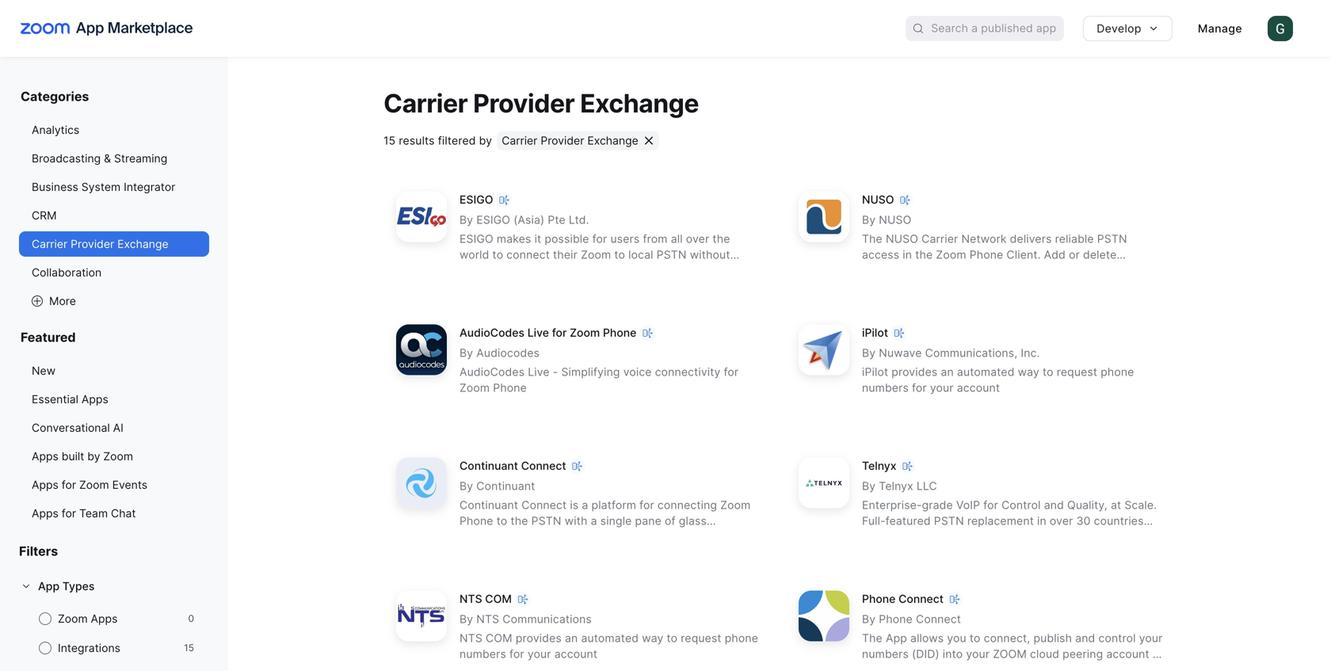 Task type: vqa. For each thing, say whether or not it's contained in the screenshot.
Business
yes



Task type: describe. For each thing, give the bounding box(es) containing it.
filters
[[19, 544, 58, 559]]

0 vertical spatial carrier provider exchange
[[384, 88, 699, 118]]

zoom down ai
[[103, 450, 133, 463]]

carrier provider exchange button
[[497, 131, 659, 150]]

any
[[501, 264, 520, 277]]

connectivity
[[655, 365, 721, 379]]

results
[[399, 134, 435, 147]]

0 vertical spatial nuso
[[862, 193, 894, 206]]

com inside by nts communications nts com provides an automated way to request phone numbers for your account
[[486, 631, 513, 645]]

analytics
[[32, 123, 79, 137]]

system
[[81, 180, 121, 194]]

connect inside by continuant continuant connect is a platform for connecting zoom phone to the pstn with a single pane of glass management experience.
[[522, 498, 567, 512]]

account for communications
[[555, 647, 598, 661]]

1 vertical spatial continuant
[[477, 479, 535, 493]]

events
[[112, 478, 147, 492]]

by nts communications nts com provides an automated way to request phone numbers for your account
[[460, 612, 758, 661]]

exchange for "carrier provider exchange" link
[[117, 237, 169, 251]]

by for by nuso the nuso carrier network delivers reliable pstn access in the zoom phone client. add or delete numbers and enjoy 24/7 us based zoom certified support.
[[862, 213, 876, 227]]

communications
[[503, 612, 592, 626]]

certified
[[1083, 264, 1130, 277]]

crm link
[[19, 203, 209, 228]]

integrator
[[124, 180, 175, 194]]

into
[[943, 647, 963, 661]]

the inside by nuso the nuso carrier network delivers reliable pstn access in the zoom phone client. add or delete numbers and enjoy 24/7 us based zoom certified support.
[[862, 232, 883, 246]]

0 vertical spatial nts
[[460, 592, 482, 606]]

essential
[[32, 393, 78, 406]]

delivers
[[1010, 232, 1052, 246]]

15 for 15
[[184, 642, 194, 654]]

management
[[460, 530, 529, 544]]

access
[[862, 248, 900, 261]]

network.
[[1000, 530, 1047, 544]]

built
[[62, 450, 84, 463]]

apps up integrations
[[91, 612, 118, 626]]

manage button
[[1185, 16, 1255, 41]]

exchange for carrier provider exchange button on the top left of the page
[[588, 134, 639, 147]]

broadcasting
[[32, 152, 101, 165]]

zoom apps
[[58, 612, 118, 626]]

owning
[[460, 264, 498, 277]]

1 ipilot from the top
[[862, 326, 888, 339]]

control
[[1099, 631, 1136, 645]]

control
[[1002, 498, 1041, 512]]

carrier inside button
[[502, 134, 538, 147]]

apps for zoom events link
[[19, 472, 209, 498]]

reliable
[[1055, 232, 1094, 246]]

inc.
[[1021, 346, 1040, 360]]

analytics link
[[19, 117, 209, 143]]

enterprise-
[[862, 498, 922, 512]]

of inside by continuant continuant connect is a platform for connecting zoom phone to the pstn with a single pane of glass management experience.
[[665, 514, 676, 528]]

by for by telnyx llc enterprise-grade voip for control and quality, at scale. full-featured pstn replacement in over 30 countries using a secure, private ip network.
[[862, 479, 876, 493]]

it
[[535, 232, 541, 246]]

audiocodes
[[477, 346, 540, 360]]

phone connect
[[862, 592, 944, 606]]

apps built by zoom link
[[19, 444, 209, 469]]

single
[[600, 514, 632, 528]]

the inside by nuso the nuso carrier network delivers reliable pstn access in the zoom phone client. add or delete numbers and enjoy 24/7 us based zoom certified support.
[[915, 248, 933, 261]]

by for by nuwave communications, inc. ipilot provides an automated way to request phone numbers for your account
[[862, 346, 876, 360]]

conversational
[[32, 421, 110, 435]]

categories
[[21, 89, 89, 104]]

way for communications,
[[1018, 365, 1040, 379]]

integrations
[[58, 642, 120, 655]]

essential apps link
[[19, 387, 209, 412]]

a inside by telnyx llc enterprise-grade voip for control and quality, at scale. full-featured pstn replacement in over 30 countries using a secure, private ip network.
[[894, 530, 901, 544]]

apps built by zoom
[[32, 450, 133, 463]]

seconds.
[[862, 663, 910, 671]]

carrier down crm
[[32, 237, 68, 251]]

platform
[[592, 498, 636, 512]]

for inside by telnyx llc enterprise-grade voip for control and quality, at scale. full-featured pstn replacement in over 30 countries using a secure, private ip network.
[[984, 498, 999, 512]]

conversational ai link
[[19, 415, 209, 441]]

automated for communications
[[581, 631, 639, 645]]

zoom down or
[[1050, 264, 1080, 277]]

by continuant continuant connect is a platform for connecting zoom phone to the pstn with a single pane of glass management experience.
[[460, 479, 751, 544]]

phone for nts com provides an automated way to request phone numbers for your account
[[725, 631, 758, 645]]

users
[[611, 232, 640, 246]]

2 vertical spatial esigo
[[460, 232, 494, 246]]

0 vertical spatial provider
[[473, 88, 575, 118]]

&
[[104, 152, 111, 165]]

your inside by nts communications nts com provides an automated way to request phone numbers for your account
[[528, 647, 551, 661]]

in inside by phone connect the app allows you to connect, publish and control your numbers (did) into your zoom cloud peering account in seconds.
[[1153, 647, 1162, 661]]

client.
[[1007, 248, 1041, 261]]

and inside by nuso the nuso carrier network delivers reliable pstn access in the zoom phone client. add or delete numbers and enjoy 24/7 us based zoom certified support.
[[912, 264, 932, 277]]

ipilot inside by nuwave communications, inc. ipilot provides an automated way to request phone numbers for your account
[[862, 365, 889, 379]]

zoom inside "link"
[[79, 478, 109, 492]]

connect
[[507, 248, 550, 261]]

carrier up the results
[[384, 88, 468, 118]]

for inside by esigo (asia) pte ltd. esigo makes it possible for users from all over the world to connect their zoom to local pstn without owning any kinds of hardware.
[[593, 232, 607, 246]]

zoom up enjoy
[[936, 248, 967, 261]]

cloud
[[1030, 647, 1060, 661]]

business system integrator
[[32, 180, 175, 194]]

using
[[862, 530, 891, 544]]

support.
[[862, 280, 908, 293]]

account for communications,
[[957, 381, 1000, 395]]

world
[[460, 248, 489, 261]]

without
[[690, 248, 730, 261]]

request for nts com provides an automated way to request phone numbers for your account
[[681, 631, 722, 645]]

0 vertical spatial by
[[479, 134, 492, 147]]

featured
[[886, 514, 931, 528]]

glass
[[679, 514, 707, 528]]

broadcasting & streaming link
[[19, 146, 209, 171]]

broadcasting & streaming
[[32, 152, 167, 165]]

secure,
[[904, 530, 943, 544]]

0 horizontal spatial a
[[582, 498, 588, 512]]

featured
[[21, 330, 76, 345]]

simplifying
[[561, 365, 620, 379]]

for inside apps for team chat 'link'
[[62, 507, 76, 520]]

carrier provider exchange for carrier provider exchange button on the top left of the page
[[502, 134, 639, 147]]

apps for zoom events
[[32, 478, 147, 492]]

0 vertical spatial continuant
[[460, 459, 518, 473]]

for inside by nts communications nts com provides an automated way to request phone numbers for your account
[[510, 647, 524, 661]]

numbers inside by nuso the nuso carrier network delivers reliable pstn access in the zoom phone client. add or delete numbers and enjoy 24/7 us based zoom certified support.
[[862, 264, 909, 277]]

Search text field
[[931, 17, 1064, 40]]

develop
[[1097, 22, 1142, 35]]

phone inside by continuant continuant connect is a platform for connecting zoom phone to the pstn with a single pane of glass management experience.
[[460, 514, 493, 528]]

zoom down types
[[58, 612, 88, 626]]

voice
[[623, 365, 652, 379]]

phone inside by nuso the nuso carrier network delivers reliable pstn access in the zoom phone client. add or delete numbers and enjoy 24/7 us based zoom certified support.
[[970, 248, 1004, 261]]

search a published app element
[[906, 16, 1064, 41]]

network
[[962, 232, 1007, 246]]

delete
[[1083, 248, 1117, 261]]

or
[[1069, 248, 1080, 261]]

for up -
[[552, 326, 567, 339]]

1 com from the top
[[485, 592, 512, 606]]

1 audiocodes from the top
[[460, 326, 525, 339]]

new
[[32, 364, 56, 378]]

by for by esigo (asia) pte ltd. esigo makes it possible for users from all over the world to connect their zoom to local pstn without owning any kinds of hardware.
[[460, 213, 473, 227]]

apps up conversational ai
[[82, 393, 108, 406]]

for inside by continuant continuant connect is a platform for connecting zoom phone to the pstn with a single pane of glass management experience.
[[640, 498, 654, 512]]

business system integrator link
[[19, 174, 209, 200]]

at
[[1111, 498, 1122, 512]]

for inside by nuwave communications, inc. ipilot provides an automated way to request phone numbers for your account
[[912, 381, 927, 395]]

team
[[79, 507, 108, 520]]

1 vertical spatial a
[[591, 514, 597, 528]]

allows
[[911, 631, 944, 645]]

scale.
[[1125, 498, 1157, 512]]



Task type: locate. For each thing, give the bounding box(es) containing it.
continuant connect
[[460, 459, 566, 473]]

phone
[[970, 248, 1004, 261], [603, 326, 637, 339], [493, 381, 527, 395], [460, 514, 493, 528], [862, 592, 896, 606], [879, 612, 913, 626]]

an down communications,
[[941, 365, 954, 379]]

the
[[713, 232, 730, 246], [915, 248, 933, 261], [511, 514, 528, 528]]

way for communications
[[642, 631, 664, 645]]

the right access
[[915, 248, 933, 261]]

provider for carrier provider exchange button on the top left of the page
[[541, 134, 584, 147]]

live left -
[[528, 365, 550, 379]]

1 vertical spatial 15
[[184, 642, 194, 654]]

zoom up hardware.
[[581, 248, 611, 261]]

a down featured
[[894, 530, 901, 544]]

1 horizontal spatial automated
[[957, 365, 1015, 379]]

apps for apps for zoom events
[[32, 478, 59, 492]]

numbers inside by nts communications nts com provides an automated way to request phone numbers for your account
[[460, 647, 506, 661]]

1 horizontal spatial request
[[1057, 365, 1098, 379]]

by
[[479, 134, 492, 147], [87, 450, 100, 463]]

1 vertical spatial app
[[886, 631, 907, 645]]

types
[[62, 580, 95, 593]]

apps inside 'link'
[[32, 507, 59, 520]]

pstn inside by esigo (asia) pte ltd. esigo makes it possible for users from all over the world to connect their zoom to local pstn without owning any kinds of hardware.
[[657, 248, 687, 261]]

enjoy
[[935, 264, 964, 277]]

0 vertical spatial phone
[[1101, 365, 1134, 379]]

us
[[995, 264, 1011, 277]]

1 horizontal spatial of
[[665, 514, 676, 528]]

develop button
[[1083, 16, 1173, 41]]

numbers up seconds.
[[862, 647, 909, 661]]

live up audiocodes
[[528, 326, 549, 339]]

local
[[629, 248, 653, 261]]

phone down using
[[862, 592, 896, 606]]

the inside by continuant continuant connect is a platform for connecting zoom phone to the pstn with a single pane of glass management experience.
[[511, 514, 528, 528]]

2 horizontal spatial the
[[915, 248, 933, 261]]

apps up filters
[[32, 507, 59, 520]]

2 vertical spatial exchange
[[117, 237, 169, 251]]

0 vertical spatial the
[[713, 232, 730, 246]]

of right pane
[[665, 514, 676, 528]]

streaming
[[114, 152, 167, 165]]

automated for communications,
[[957, 365, 1015, 379]]

pstn inside by continuant continuant connect is a platform for connecting zoom phone to the pstn with a single pane of glass management experience.
[[531, 514, 562, 528]]

by left audiocodes
[[460, 346, 473, 360]]

1 vertical spatial exchange
[[588, 134, 639, 147]]

by inside by esigo (asia) pte ltd. esigo makes it possible for users from all over the world to connect their zoom to local pstn without owning any kinds of hardware.
[[460, 213, 473, 227]]

a right with
[[591, 514, 597, 528]]

an for communications
[[565, 631, 578, 645]]

0 vertical spatial app
[[38, 580, 60, 593]]

0 vertical spatial com
[[485, 592, 512, 606]]

zoom down audiocodes
[[460, 381, 490, 395]]

featured button
[[19, 330, 209, 358]]

numbers inside by nuwave communications, inc. ipilot provides an automated way to request phone numbers for your account
[[862, 381, 909, 395]]

2 vertical spatial continuant
[[460, 498, 518, 512]]

2 audiocodes from the top
[[460, 365, 525, 379]]

1 vertical spatial the
[[862, 631, 883, 645]]

1 horizontal spatial way
[[1018, 365, 1040, 379]]

app left 'allows' on the right of the page
[[886, 631, 907, 645]]

automated down communications
[[581, 631, 639, 645]]

zoom inside by continuant continuant connect is a platform for connecting zoom phone to the pstn with a single pane of glass management experience.
[[721, 498, 751, 512]]

llc
[[917, 479, 937, 493]]

by left the nuwave
[[862, 346, 876, 360]]

and right control
[[1044, 498, 1064, 512]]

pstn up experience.
[[531, 514, 562, 528]]

over inside by esigo (asia) pte ltd. esigo makes it possible for users from all over the world to connect their zoom to local pstn without owning any kinds of hardware.
[[686, 232, 710, 246]]

by down nts com
[[460, 612, 473, 626]]

-
[[553, 365, 558, 379]]

1 horizontal spatial 15
[[384, 134, 396, 147]]

account down the control
[[1107, 647, 1150, 661]]

1 vertical spatial carrier provider exchange
[[502, 134, 639, 147]]

0 vertical spatial of
[[555, 264, 566, 277]]

0 horizontal spatial app
[[38, 580, 60, 593]]

2 horizontal spatial a
[[894, 530, 901, 544]]

with
[[565, 514, 588, 528]]

2 ipilot from the top
[[862, 365, 889, 379]]

0 horizontal spatial and
[[912, 264, 932, 277]]

for down communications
[[510, 647, 524, 661]]

1 vertical spatial audiocodes
[[460, 365, 525, 379]]

phone inside by audiocodes audiocodes live - simplifying voice connectivity for zoom phone
[[493, 381, 527, 395]]

by down continuant connect at the bottom left
[[460, 479, 473, 493]]

2 vertical spatial the
[[511, 514, 528, 528]]

in up the network.
[[1037, 514, 1047, 528]]

way inside by nuwave communications, inc. ipilot provides an automated way to request phone numbers for your account
[[1018, 365, 1040, 379]]

audiocodes inside by audiocodes audiocodes live - simplifying voice connectivity for zoom phone
[[460, 365, 525, 379]]

by for by nts communications nts com provides an automated way to request phone numbers for your account
[[460, 612, 473, 626]]

account down communications,
[[957, 381, 1000, 395]]

1 vertical spatial in
[[1037, 514, 1047, 528]]

and left enjoy
[[912, 264, 932, 277]]

business
[[32, 180, 78, 194]]

for left users on the top left of the page
[[593, 232, 607, 246]]

0 horizontal spatial way
[[642, 631, 664, 645]]

1 vertical spatial phone
[[725, 631, 758, 645]]

phone down network
[[970, 248, 1004, 261]]

by inside by telnyx llc enterprise-grade voip for control and quality, at scale. full-featured pstn replacement in over 30 countries using a secure, private ip network.
[[862, 479, 876, 493]]

and inside by telnyx llc enterprise-grade voip for control and quality, at scale. full-featured pstn replacement in over 30 countries using a secure, private ip network.
[[1044, 498, 1064, 512]]

1 horizontal spatial account
[[957, 381, 1000, 395]]

app left types
[[38, 580, 60, 593]]

for inside by audiocodes audiocodes live - simplifying voice connectivity for zoom phone
[[724, 365, 739, 379]]

phone for ipilot provides an automated way to request phone numbers for your account
[[1101, 365, 1134, 379]]

numbers down the nuwave
[[862, 381, 909, 395]]

15 down 0
[[184, 642, 194, 654]]

0 horizontal spatial over
[[686, 232, 710, 246]]

zoom up simplifying
[[570, 326, 600, 339]]

an for communications,
[[941, 365, 954, 379]]

provider for "carrier provider exchange" link
[[71, 237, 114, 251]]

for up replacement
[[984, 498, 999, 512]]

a right is
[[582, 498, 588, 512]]

provides down the nuwave
[[892, 365, 938, 379]]

zoom right connecting
[[721, 498, 751, 512]]

for left team
[[62, 507, 76, 520]]

over inside by telnyx llc enterprise-grade voip for control and quality, at scale. full-featured pstn replacement in over 30 countries using a secure, private ip network.
[[1050, 514, 1073, 528]]

automated
[[957, 365, 1015, 379], [581, 631, 639, 645]]

1 vertical spatial nts
[[477, 612, 499, 626]]

2 com from the top
[[486, 631, 513, 645]]

1 vertical spatial com
[[486, 631, 513, 645]]

by nuwave communications, inc. ipilot provides an automated way to request phone numbers for your account
[[862, 346, 1134, 395]]

1 horizontal spatial a
[[591, 514, 597, 528]]

automated down communications,
[[957, 365, 1015, 379]]

1 vertical spatial esigo
[[477, 213, 510, 227]]

provides
[[892, 365, 938, 379], [516, 631, 562, 645]]

apps down 'apps built by zoom'
[[32, 478, 59, 492]]

request inside by nts communications nts com provides an automated way to request phone numbers for your account
[[681, 631, 722, 645]]

possible
[[545, 232, 589, 246]]

exchange inside button
[[588, 134, 639, 147]]

an down communications
[[565, 631, 578, 645]]

2 horizontal spatial account
[[1107, 647, 1150, 661]]

new link
[[19, 358, 209, 384]]

by telnyx llc enterprise-grade voip for control and quality, at scale. full-featured pstn replacement in over 30 countries using a secure, private ip network.
[[862, 479, 1157, 544]]

1 the from the top
[[862, 232, 883, 246]]

provides inside by nts communications nts com provides an automated way to request phone numbers for your account
[[516, 631, 562, 645]]

over left 30
[[1050, 514, 1073, 528]]

0 horizontal spatial request
[[681, 631, 722, 645]]

zoom
[[581, 248, 611, 261], [936, 248, 967, 261], [1050, 264, 1080, 277], [570, 326, 600, 339], [460, 381, 490, 395], [103, 450, 133, 463], [79, 478, 109, 492], [721, 498, 751, 512], [58, 612, 88, 626]]

account inside by phone connect the app allows you to connect, publish and control your numbers (did) into your zoom cloud peering account in seconds.
[[1107, 647, 1150, 661]]

request inside by nuwave communications, inc. ipilot provides an automated way to request phone numbers for your account
[[1057, 365, 1098, 379]]

carrier up enjoy
[[922, 232, 958, 246]]

0 vertical spatial automated
[[957, 365, 1015, 379]]

provider inside button
[[541, 134, 584, 147]]

1 horizontal spatial app
[[886, 631, 907, 645]]

ltd.
[[569, 213, 589, 227]]

1 horizontal spatial an
[[941, 365, 954, 379]]

to inside by nuwave communications, inc. ipilot provides an automated way to request phone numbers for your account
[[1043, 365, 1054, 379]]

by for by phone connect the app allows you to connect, publish and control your numbers (did) into your zoom cloud peering account in seconds.
[[862, 612, 876, 626]]

phone inside by nuwave communications, inc. ipilot provides an automated way to request phone numbers for your account
[[1101, 365, 1134, 379]]

pte
[[548, 213, 566, 227]]

essential apps
[[32, 393, 108, 406]]

exchange
[[580, 88, 699, 118], [588, 134, 639, 147], [117, 237, 169, 251]]

over up the without
[[686, 232, 710, 246]]

audiocodes up audiocodes
[[460, 326, 525, 339]]

0 horizontal spatial automated
[[581, 631, 639, 645]]

manage
[[1198, 22, 1243, 35]]

account
[[957, 381, 1000, 395], [555, 647, 598, 661], [1107, 647, 1150, 661]]

in
[[903, 248, 912, 261], [1037, 514, 1047, 528], [1153, 647, 1162, 661]]

by nuso the nuso carrier network delivers reliable pstn access in the zoom phone client. add or delete numbers and enjoy 24/7 us based zoom certified support.
[[862, 213, 1130, 293]]

telnyx inside by telnyx llc enterprise-grade voip for control and quality, at scale. full-featured pstn replacement in over 30 countries using a secure, private ip network.
[[879, 479, 914, 493]]

1 vertical spatial over
[[1050, 514, 1073, 528]]

com up communications
[[485, 592, 512, 606]]

ipilot
[[862, 326, 888, 339], [862, 365, 889, 379]]

apps left the built
[[32, 450, 59, 463]]

1 vertical spatial nuso
[[879, 213, 912, 227]]

carrier provider exchange inside carrier provider exchange button
[[502, 134, 639, 147]]

in right access
[[903, 248, 912, 261]]

automated inside by nuwave communications, inc. ipilot provides an automated way to request phone numbers for your account
[[957, 365, 1015, 379]]

by for by continuant continuant connect is a platform for connecting zoom phone to the pstn with a single pane of glass management experience.
[[460, 479, 473, 493]]

experience.
[[533, 530, 595, 544]]

app inside by phone connect the app allows you to connect, publish and control your numbers (did) into your zoom cloud peering account in seconds.
[[886, 631, 907, 645]]

by right filtered
[[479, 134, 492, 147]]

1 horizontal spatial over
[[1050, 514, 1073, 528]]

2 horizontal spatial in
[[1153, 647, 1162, 661]]

ipilot down the nuwave
[[862, 365, 889, 379]]

numbers
[[862, 264, 909, 277], [862, 381, 909, 395], [460, 647, 506, 661], [862, 647, 909, 661]]

connecting
[[658, 498, 717, 512]]

over
[[686, 232, 710, 246], [1050, 514, 1073, 528]]

zoom up team
[[79, 478, 109, 492]]

account inside by nts communications nts com provides an automated way to request phone numbers for your account
[[555, 647, 598, 661]]

2 vertical spatial in
[[1153, 647, 1162, 661]]

ipilot up the nuwave
[[862, 326, 888, 339]]

0 vertical spatial telnyx
[[862, 459, 897, 473]]

1 vertical spatial provider
[[541, 134, 584, 147]]

quality,
[[1067, 498, 1108, 512]]

your right into
[[966, 647, 990, 661]]

2 vertical spatial nts
[[460, 631, 483, 645]]

apps inside "link"
[[32, 478, 59, 492]]

1 vertical spatial the
[[915, 248, 933, 261]]

2 horizontal spatial and
[[1076, 631, 1096, 645]]

request for ipilot provides an automated way to request phone numbers for your account
[[1057, 365, 1098, 379]]

by inside by nuso the nuso carrier network delivers reliable pstn access in the zoom phone client. add or delete numbers and enjoy 24/7 us based zoom certified support.
[[862, 213, 876, 227]]

0 vertical spatial request
[[1057, 365, 1098, 379]]

0 vertical spatial an
[[941, 365, 954, 379]]

pstn
[[1097, 232, 1127, 246], [657, 248, 687, 261], [531, 514, 562, 528], [934, 514, 964, 528]]

by up enterprise-
[[862, 479, 876, 493]]

15 left the results
[[384, 134, 396, 147]]

by for by audiocodes audiocodes live - simplifying voice connectivity for zoom phone
[[460, 346, 473, 360]]

by inside by audiocodes audiocodes live - simplifying voice connectivity for zoom phone
[[460, 346, 473, 360]]

carrier provider exchange link
[[19, 231, 209, 257]]

numbers inside by phone connect the app allows you to connect, publish and control your numbers (did) into your zoom cloud peering account in seconds.
[[862, 647, 909, 661]]

1 horizontal spatial phone
[[1101, 365, 1134, 379]]

(did)
[[912, 647, 940, 661]]

replacement
[[967, 514, 1034, 528]]

1 horizontal spatial by
[[479, 134, 492, 147]]

phone
[[1101, 365, 1134, 379], [725, 631, 758, 645]]

1 vertical spatial automated
[[581, 631, 639, 645]]

full-
[[862, 514, 886, 528]]

provides inside by nuwave communications, inc. ipilot provides an automated way to request phone numbers for your account
[[892, 365, 938, 379]]

nts com
[[460, 592, 512, 606]]

carrier inside by nuso the nuso carrier network delivers reliable pstn access in the zoom phone client. add or delete numbers and enjoy 24/7 us based zoom certified support.
[[922, 232, 958, 246]]

0 horizontal spatial an
[[565, 631, 578, 645]]

in inside by telnyx llc enterprise-grade voip for control and quality, at scale. full-featured pstn replacement in over 30 countries using a secure, private ip network.
[[1037, 514, 1047, 528]]

apps for apps for team chat
[[32, 507, 59, 520]]

to inside by phone connect the app allows you to connect, publish and control your numbers (did) into your zoom cloud peering account in seconds.
[[970, 631, 981, 645]]

the up the management
[[511, 514, 528, 528]]

banner
[[0, 0, 1331, 57]]

phone up the management
[[460, 514, 493, 528]]

by inside by nuwave communications, inc. ipilot provides an automated way to request phone numbers for your account
[[862, 346, 876, 360]]

in inside by nuso the nuso carrier network delivers reliable pstn access in the zoom phone client. add or delete numbers and enjoy 24/7 us based zoom certified support.
[[903, 248, 912, 261]]

your right the control
[[1139, 631, 1163, 645]]

by inside by phone connect the app allows you to connect, publish and control your numbers (did) into your zoom cloud peering account in seconds.
[[862, 612, 876, 626]]

1 vertical spatial provides
[[516, 631, 562, 645]]

provides for com
[[516, 631, 562, 645]]

1 vertical spatial by
[[87, 450, 100, 463]]

carrier provider exchange inside "carrier provider exchange" link
[[32, 237, 169, 251]]

banner containing develop
[[0, 0, 1331, 57]]

an inside by nts communications nts com provides an automated way to request phone numbers for your account
[[565, 631, 578, 645]]

carrier
[[384, 88, 468, 118], [502, 134, 538, 147], [922, 232, 958, 246], [32, 237, 68, 251]]

2 vertical spatial a
[[894, 530, 901, 544]]

your down communications,
[[930, 381, 954, 395]]

ip
[[987, 530, 997, 544]]

0 vertical spatial over
[[686, 232, 710, 246]]

account down communications
[[555, 647, 598, 661]]

phone inside by nts communications nts com provides an automated way to request phone numbers for your account
[[725, 631, 758, 645]]

by inside by nts communications nts com provides an automated way to request phone numbers for your account
[[460, 612, 473, 626]]

0 vertical spatial a
[[582, 498, 588, 512]]

0 horizontal spatial account
[[555, 647, 598, 661]]

by right the built
[[87, 450, 100, 463]]

0 vertical spatial ipilot
[[862, 326, 888, 339]]

collaboration link
[[19, 260, 209, 285]]

in right the peering
[[1153, 647, 1162, 661]]

numbers down nts com
[[460, 647, 506, 661]]

you
[[947, 631, 967, 645]]

phone down phone connect
[[879, 612, 913, 626]]

1 horizontal spatial and
[[1044, 498, 1064, 512]]

an inside by nuwave communications, inc. ipilot provides an automated way to request phone numbers for your account
[[941, 365, 954, 379]]

the inside by phone connect the app allows you to connect, publish and control your numbers (did) into your zoom cloud peering account in seconds.
[[862, 631, 883, 645]]

by down phone connect
[[862, 612, 876, 626]]

provides for ipilot
[[892, 365, 938, 379]]

1 horizontal spatial in
[[1037, 514, 1047, 528]]

of
[[555, 264, 566, 277], [665, 514, 676, 528]]

account inside by nuwave communications, inc. ipilot provides an automated way to request phone numbers for your account
[[957, 381, 1000, 395]]

phone down audiocodes
[[493, 381, 527, 395]]

to inside by continuant continuant connect is a platform for connecting zoom phone to the pstn with a single pane of glass management experience.
[[497, 514, 507, 528]]

carrier right filtered
[[502, 134, 538, 147]]

24/7
[[967, 264, 992, 277]]

live inside by audiocodes audiocodes live - simplifying voice connectivity for zoom phone
[[528, 365, 550, 379]]

your
[[930, 381, 954, 395], [1139, 631, 1163, 645], [528, 647, 551, 661], [966, 647, 990, 661]]

2 vertical spatial nuso
[[886, 232, 919, 246]]

15 results filtered by
[[384, 134, 492, 147]]

connect
[[521, 459, 566, 473], [522, 498, 567, 512], [899, 592, 944, 606], [916, 612, 961, 626]]

1 horizontal spatial the
[[713, 232, 730, 246]]

an
[[941, 365, 954, 379], [565, 631, 578, 645]]

and inside by phone connect the app allows you to connect, publish and control your numbers (did) into your zoom cloud peering account in seconds.
[[1076, 631, 1096, 645]]

1 horizontal spatial provides
[[892, 365, 938, 379]]

1 vertical spatial request
[[681, 631, 722, 645]]

of inside by esigo (asia) pte ltd. esigo makes it possible for users from all over the world to connect their zoom to local pstn without owning any kinds of hardware.
[[555, 264, 566, 277]]

2 the from the top
[[862, 631, 883, 645]]

0 horizontal spatial phone
[[725, 631, 758, 645]]

voip
[[956, 498, 980, 512]]

ai
[[113, 421, 123, 435]]

0 vertical spatial exchange
[[580, 88, 699, 118]]

for right connectivity
[[724, 365, 739, 379]]

0 horizontal spatial by
[[87, 450, 100, 463]]

communications,
[[925, 346, 1018, 360]]

chat
[[111, 507, 136, 520]]

0 horizontal spatial of
[[555, 264, 566, 277]]

(asia)
[[514, 213, 545, 227]]

pstn down grade
[[934, 514, 964, 528]]

0 vertical spatial in
[[903, 248, 912, 261]]

pstn inside by telnyx llc enterprise-grade voip for control and quality, at scale. full-featured pstn replacement in over 30 countries using a secure, private ip network.
[[934, 514, 964, 528]]

0 horizontal spatial 15
[[184, 642, 194, 654]]

nuwave
[[879, 346, 922, 360]]

phone up by audiocodes audiocodes live - simplifying voice connectivity for zoom phone
[[603, 326, 637, 339]]

phone inside by phone connect the app allows you to connect, publish and control your numbers (did) into your zoom cloud peering account in seconds.
[[879, 612, 913, 626]]

your down communications
[[528, 647, 551, 661]]

the
[[862, 232, 883, 246], [862, 631, 883, 645]]

pstn inside by nuso the nuso carrier network delivers reliable pstn access in the zoom phone client. add or delete numbers and enjoy 24/7 us based zoom certified support.
[[1097, 232, 1127, 246]]

0 vertical spatial provides
[[892, 365, 938, 379]]

pstn up "delete"
[[1097, 232, 1127, 246]]

and up the peering
[[1076, 631, 1096, 645]]

app inside dropdown button
[[38, 580, 60, 593]]

automated inside by nts communications nts com provides an automated way to request phone numbers for your account
[[581, 631, 639, 645]]

of down their at the top
[[555, 264, 566, 277]]

0 horizontal spatial in
[[903, 248, 912, 261]]

1 vertical spatial and
[[1044, 498, 1064, 512]]

provides down communications
[[516, 631, 562, 645]]

a
[[582, 498, 588, 512], [591, 514, 597, 528], [894, 530, 901, 544]]

com down nts com
[[486, 631, 513, 645]]

connect inside by phone connect the app allows you to connect, publish and control your numbers (did) into your zoom cloud peering account in seconds.
[[916, 612, 961, 626]]

0 horizontal spatial the
[[511, 514, 528, 528]]

to inside by nts communications nts com provides an automated way to request phone numbers for your account
[[667, 631, 678, 645]]

makes
[[497, 232, 531, 246]]

0 vertical spatial audiocodes
[[460, 326, 525, 339]]

the up access
[[862, 232, 883, 246]]

for down the nuwave
[[912, 381, 927, 395]]

1 vertical spatial ipilot
[[862, 365, 889, 379]]

0 vertical spatial 15
[[384, 134, 396, 147]]

for up pane
[[640, 498, 654, 512]]

hardware.
[[569, 264, 623, 277]]

pstn down all
[[657, 248, 687, 261]]

zoom inside by esigo (asia) pte ltd. esigo makes it possible for users from all over the world to connect their zoom to local pstn without owning any kinds of hardware.
[[581, 248, 611, 261]]

by esigo (asia) pte ltd. esigo makes it possible for users from all over the world to connect their zoom to local pstn without owning any kinds of hardware.
[[460, 213, 730, 277]]

their
[[553, 248, 578, 261]]

connect,
[[984, 631, 1031, 645]]

way
[[1018, 365, 1040, 379], [642, 631, 664, 645]]

by inside by continuant continuant connect is a platform for connecting zoom phone to the pstn with a single pane of glass management experience.
[[460, 479, 473, 493]]

0 vertical spatial way
[[1018, 365, 1040, 379]]

0 vertical spatial live
[[528, 326, 549, 339]]

the up the without
[[713, 232, 730, 246]]

audiocodes live for zoom phone
[[460, 326, 637, 339]]

carrier provider exchange for "carrier provider exchange" link
[[32, 237, 169, 251]]

0 vertical spatial and
[[912, 264, 932, 277]]

1 vertical spatial live
[[528, 365, 550, 379]]

conversational ai
[[32, 421, 123, 435]]

audiocodes down audiocodes
[[460, 365, 525, 379]]

1 vertical spatial telnyx
[[879, 479, 914, 493]]

for down the built
[[62, 478, 76, 492]]

1 vertical spatial way
[[642, 631, 664, 645]]

your inside by nuwave communications, inc. ipilot provides an automated way to request phone numbers for your account
[[930, 381, 954, 395]]

zoom inside by audiocodes audiocodes live - simplifying voice connectivity for zoom phone
[[460, 381, 490, 395]]

2 vertical spatial carrier provider exchange
[[32, 237, 169, 251]]

way inside by nts communications nts com provides an automated way to request phone numbers for your account
[[642, 631, 664, 645]]

15 for 15 results filtered by
[[384, 134, 396, 147]]

1 vertical spatial of
[[665, 514, 676, 528]]

0
[[188, 613, 194, 624]]

2 vertical spatial provider
[[71, 237, 114, 251]]

0 vertical spatial esigo
[[460, 193, 493, 206]]

apps for apps built by zoom
[[32, 450, 59, 463]]

0 horizontal spatial provides
[[516, 631, 562, 645]]

app types button
[[19, 574, 209, 599]]

for inside apps for zoom events "link"
[[62, 478, 76, 492]]

the up seconds.
[[862, 631, 883, 645]]

numbers up support.
[[862, 264, 909, 277]]

the inside by esigo (asia) pte ltd. esigo makes it possible for users from all over the world to connect their zoom to local pstn without owning any kinds of hardware.
[[713, 232, 730, 246]]

by up the world
[[460, 213, 473, 227]]

by up access
[[862, 213, 876, 227]]



